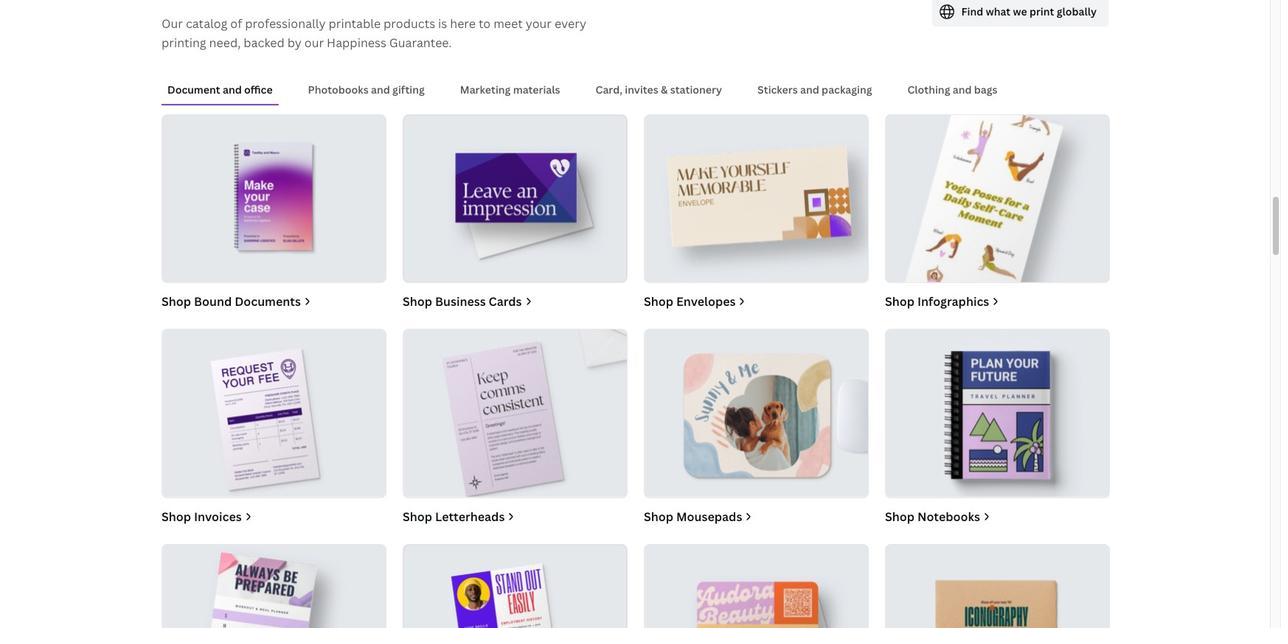 Task type: vqa. For each thing, say whether or not it's contained in the screenshot.
"Job And Resume AI"
no



Task type: locate. For each thing, give the bounding box(es) containing it.
and
[[223, 83, 242, 97], [371, 83, 390, 97], [801, 83, 820, 97], [953, 83, 972, 97]]

1 and from the left
[[223, 83, 242, 97]]

shop letterheads link
[[403, 329, 628, 527]]

business
[[435, 294, 486, 310]]

shop left mousepads
[[644, 509, 674, 525]]

shop business cards
[[403, 294, 522, 310]]

shop envelopes link
[[644, 114, 869, 312]]

document and office
[[168, 83, 273, 97]]

and inside photobooks and gifting button
[[371, 83, 390, 97]]

and for document
[[223, 83, 242, 97]]

bound
[[194, 294, 232, 310]]

and right stickers
[[801, 83, 820, 97]]

shop left invoices
[[162, 509, 191, 525]]

shop inside "link"
[[644, 294, 674, 310]]

find what we print globally
[[962, 5, 1097, 19]]

shop left notebooks
[[886, 509, 915, 525]]

and for clothing
[[953, 83, 972, 97]]

shop letterheads
[[403, 509, 505, 525]]

and inside stickers and packaging 'button'
[[801, 83, 820, 97]]

shop business cards image
[[404, 115, 627, 283]]

shop bound documents link
[[162, 114, 387, 312]]

professionally
[[245, 16, 326, 32]]

shop notebooks link
[[886, 329, 1111, 527]]

shop infographics image
[[886, 115, 1110, 283]]

happiness
[[327, 35, 387, 51]]

shop left bound
[[162, 294, 191, 310]]

and left gifting at the top left of the page
[[371, 83, 390, 97]]

shop for shop mousepads
[[644, 509, 674, 525]]

stationery
[[671, 83, 723, 97]]

shop left business
[[403, 294, 433, 310]]

2 and from the left
[[371, 83, 390, 97]]

your
[[526, 16, 552, 32]]

packaging
[[822, 83, 873, 97]]

shop envelopes image
[[645, 115, 869, 283]]

gifting
[[393, 83, 425, 97]]

and left "office"
[[223, 83, 242, 97]]

by
[[288, 35, 302, 51]]

shop envelopes
[[644, 294, 736, 310]]

invoices
[[194, 509, 242, 525]]

meet
[[494, 16, 523, 32]]

shop notebooks
[[886, 509, 981, 525]]

photobooks
[[308, 83, 369, 97]]

cards
[[489, 294, 522, 310]]

shop left letterheads
[[403, 509, 433, 525]]

3 and from the left
[[801, 83, 820, 97]]

and inside clothing and bags 'button'
[[953, 83, 972, 97]]

shop for shop envelopes
[[644, 294, 674, 310]]

catalog
[[186, 16, 228, 32]]

and left bags
[[953, 83, 972, 97]]

shop
[[162, 294, 191, 310], [403, 294, 433, 310], [644, 294, 674, 310], [886, 294, 915, 310], [162, 509, 191, 525], [403, 509, 433, 525], [644, 509, 674, 525], [886, 509, 915, 525]]

envelopes
[[677, 294, 736, 310]]

photobooks and gifting button
[[302, 76, 431, 104]]

shop bound documents image
[[162, 115, 386, 283]]

shop left infographics
[[886, 294, 915, 310]]

letterheads
[[435, 509, 505, 525]]

shop left envelopes
[[644, 294, 674, 310]]

we
[[1014, 5, 1028, 19]]

globally
[[1057, 5, 1097, 19]]

card, invites & stationery
[[596, 83, 723, 97]]

photobooks and gifting
[[308, 83, 425, 97]]

and for stickers
[[801, 83, 820, 97]]

our catalog of professionally printable products is here to meet your every printing need, backed by our happiness guarantee.
[[162, 16, 587, 51]]

clothing and bags button
[[902, 76, 1004, 104]]

every
[[555, 16, 587, 32]]

backed
[[244, 35, 285, 51]]

card,
[[596, 83, 623, 97]]

bags
[[975, 83, 998, 97]]

shop for shop business cards
[[403, 294, 433, 310]]

shop business cards link
[[403, 114, 628, 312]]

and inside document and office button
[[223, 83, 242, 97]]

shop mousepads image
[[645, 330, 869, 498]]

marketing materials
[[460, 83, 561, 97]]

4 and from the left
[[953, 83, 972, 97]]

office
[[244, 83, 273, 97]]



Task type: describe. For each thing, give the bounding box(es) containing it.
shop invoices image
[[162, 330, 386, 498]]

print
[[1030, 5, 1055, 19]]

&
[[661, 83, 668, 97]]

mousepads
[[677, 509, 743, 525]]

shop for shop invoices
[[162, 509, 191, 525]]

document and office button
[[162, 76, 279, 104]]

find what we print globally link
[[932, 0, 1109, 27]]

shop resume image
[[404, 545, 627, 629]]

clothing and bags
[[908, 83, 998, 97]]

shop mousepads link
[[644, 329, 869, 527]]

find
[[962, 5, 984, 19]]

printing
[[162, 35, 206, 51]]

shop rounded corner business cards image
[[645, 545, 869, 629]]

shop for shop notebooks
[[886, 509, 915, 525]]

shop for shop bound documents
[[162, 294, 191, 310]]

marketing materials button
[[454, 76, 566, 104]]

shop for shop infographics
[[886, 294, 915, 310]]

invites
[[625, 83, 659, 97]]

materials
[[513, 83, 561, 97]]

shop for shop letterheads
[[403, 509, 433, 525]]

clothing
[[908, 83, 951, 97]]

our
[[305, 35, 324, 51]]

shop planners image
[[162, 545, 386, 629]]

shop notebooks image
[[886, 330, 1110, 498]]

card, invites & stationery button
[[590, 76, 728, 104]]

documents
[[235, 294, 301, 310]]

shop infographics
[[886, 294, 990, 310]]

and for photobooks
[[371, 83, 390, 97]]

here
[[450, 16, 476, 32]]

guarantee.
[[390, 35, 452, 51]]

shop invoices link
[[162, 329, 387, 527]]

stickers
[[758, 83, 798, 97]]

to
[[479, 16, 491, 32]]

stickers and packaging
[[758, 83, 873, 97]]

shop letterheads image
[[404, 330, 627, 498]]

infographics
[[918, 294, 990, 310]]

document
[[168, 83, 220, 97]]

shop invoices
[[162, 509, 242, 525]]

what
[[986, 5, 1011, 19]]

shop infographics link
[[886, 114, 1111, 312]]

is
[[438, 16, 447, 32]]

shop mousepads
[[644, 509, 743, 525]]

shop shipping envelopes image
[[886, 545, 1110, 629]]

stickers and packaging button
[[752, 76, 879, 104]]

marketing
[[460, 83, 511, 97]]

our
[[162, 16, 183, 32]]

notebooks
[[918, 509, 981, 525]]

products
[[384, 16, 436, 32]]

need,
[[209, 35, 241, 51]]

of
[[230, 16, 242, 32]]

shop bound documents
[[162, 294, 301, 310]]

printable
[[329, 16, 381, 32]]



